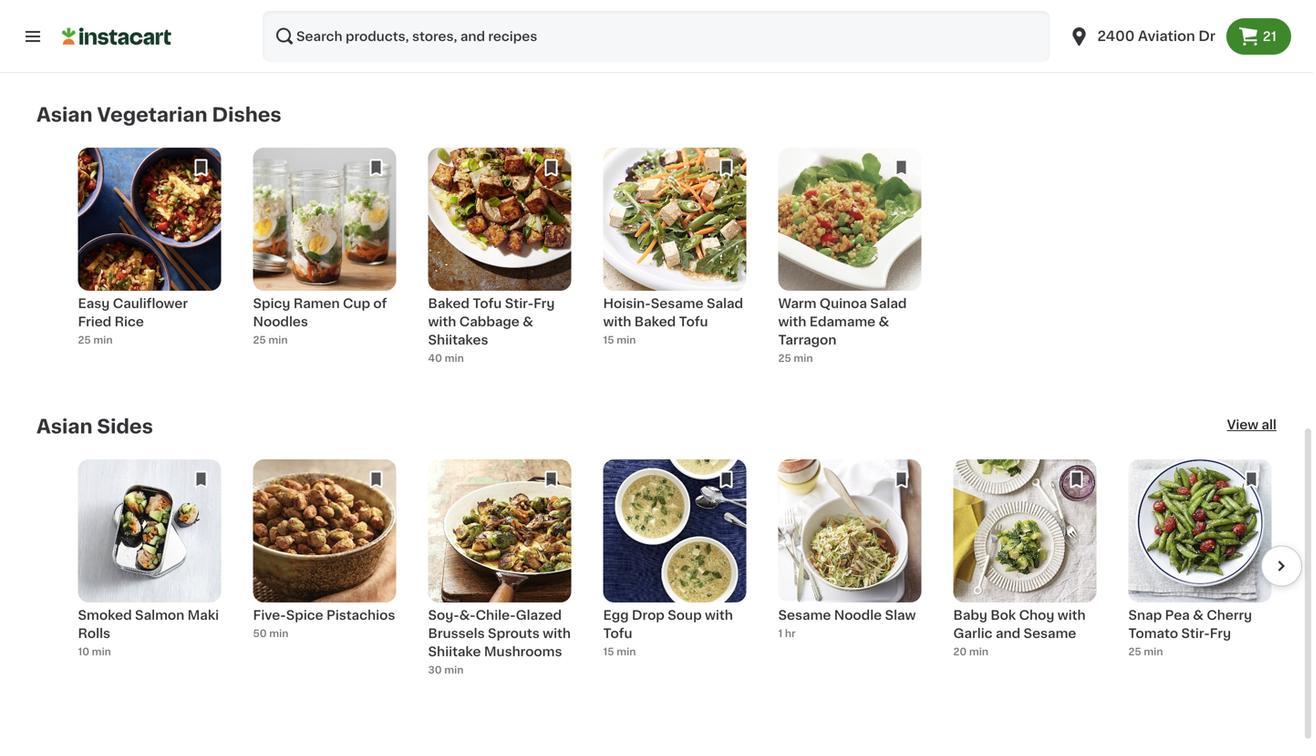 Task type: describe. For each thing, give the bounding box(es) containing it.
recipe card group containing spicy ramen cup of noodles
[[253, 148, 396, 372]]

stir- inside "baked tofu stir-fry with cabbage & shiitakes"
[[505, 297, 534, 310]]

view
[[1227, 419, 1259, 431]]

2400 aviation dr
[[1098, 30, 1216, 43]]

recipe card group containing egg drop soup with tofu
[[603, 460, 747, 684]]

cabbage
[[460, 315, 520, 328]]

fried
[[78, 315, 111, 328]]

ramen
[[294, 297, 340, 310]]

baked tofu stir-fry with cabbage & shiitakes
[[428, 297, 555, 346]]

mushrooms
[[484, 646, 562, 658]]

dr
[[1199, 30, 1216, 43]]

min inside 'link'
[[442, 23, 461, 33]]

with for egg drop soup with tofu
[[705, 609, 733, 622]]

21 button
[[1227, 18, 1292, 55]]

brussels
[[428, 627, 485, 640]]

spicy ramen cup of noodles
[[253, 297, 387, 328]]

25 for snap pea & cherry tomato stir-fry
[[1129, 647, 1142, 657]]

1
[[779, 629, 783, 639]]

slaw
[[885, 609, 916, 622]]

& inside warm quinoa salad with edamame & tarragon
[[879, 315, 890, 328]]

10 min
[[78, 647, 111, 657]]

asian sides
[[36, 417, 153, 436]]

chile-
[[476, 609, 516, 622]]

quinoa
[[820, 297, 867, 310]]

40 min
[[428, 353, 464, 363]]

recipe card group containing easy cauliflower fried rice
[[78, 148, 221, 372]]

all
[[1262, 419, 1277, 431]]

min for baked tofu stir-fry with cabbage & shiitakes
[[445, 353, 464, 363]]

25 min for snap pea & cherry tomato stir-fry
[[1129, 647, 1164, 657]]

recipe card group containing baby bok choy with garlic and sesame
[[954, 460, 1097, 684]]

item carousel region
[[36, 460, 1303, 684]]

tofu inside hoisin-sesame salad with baked tofu
[[679, 315, 708, 328]]

asian vegetarian dishes
[[36, 105, 282, 124]]

hoisin-
[[603, 297, 651, 310]]

instacart logo image
[[62, 26, 171, 47]]

25 min for warm quinoa salad with edamame & tarragon
[[779, 353, 813, 363]]

choy
[[1019, 609, 1055, 622]]

with for hoisin-sesame salad with baked tofu
[[603, 315, 632, 328]]

five-
[[253, 609, 286, 622]]

easy cauliflower fried rice
[[78, 297, 188, 328]]

tofu inside egg drop soup with tofu
[[603, 627, 633, 640]]

& inside "baked tofu stir-fry with cabbage & shiitakes"
[[523, 315, 533, 328]]

20 min inside the recipe card group
[[954, 647, 989, 657]]

smoked
[[78, 609, 132, 622]]

min for warm quinoa salad with edamame & tarragon
[[794, 353, 813, 363]]

fry inside "baked tofu stir-fry with cabbage & shiitakes"
[[534, 297, 555, 310]]

min for egg drop soup with tofu
[[617, 647, 636, 657]]

sides
[[97, 417, 153, 436]]

shiitakes
[[428, 334, 488, 346]]

20 min inside "link"
[[253, 23, 288, 33]]

25 for warm quinoa salad with edamame & tarragon
[[779, 353, 792, 363]]

15 min link
[[428, 0, 571, 60]]

min for soy-&-chile-glazed brussels sprouts with shiitake mushrooms
[[444, 665, 464, 675]]

hoisin-sesame salad with baked tofu
[[603, 297, 744, 328]]

1 hr
[[779, 629, 796, 639]]

20 inside "link"
[[253, 23, 267, 33]]

cherry
[[1207, 609, 1253, 622]]

min for smoked salmon maki rolls
[[92, 647, 111, 657]]

min for easy cauliflower fried rice
[[93, 335, 113, 345]]

baby bok choy with garlic and sesame
[[954, 609, 1086, 640]]

recipe card group containing warm quinoa salad with edamame & tarragon
[[779, 148, 922, 372]]

20 min link
[[253, 0, 396, 60]]

10
[[78, 647, 89, 657]]

view all
[[1227, 419, 1277, 431]]

pea
[[1165, 609, 1190, 622]]

baby
[[954, 609, 988, 622]]

tarragon
[[779, 334, 837, 346]]

15 for baked tofu stir-fry with cabbage & shiitakes
[[603, 335, 614, 345]]

30
[[428, 665, 442, 675]]

egg
[[603, 609, 629, 622]]

15 min for soy-&-chile-glazed brussels sprouts with shiitake mushrooms
[[603, 647, 636, 657]]

with for warm quinoa salad with edamame & tarragon
[[779, 315, 807, 328]]

snap
[[1129, 609, 1162, 622]]

with for baby bok choy with garlic and sesame
[[1058, 609, 1086, 622]]

baked inside "baked tofu stir-fry with cabbage & shiitakes"
[[428, 297, 470, 310]]

noodle
[[834, 609, 882, 622]]

of
[[373, 297, 387, 310]]

recipe card group containing snap pea & cherry tomato stir-fry
[[1129, 460, 1272, 684]]

stir- inside snap pea & cherry tomato stir-fry
[[1182, 627, 1210, 640]]

sesame inside hoisin-sesame salad with baked tofu
[[651, 297, 704, 310]]

noodles
[[253, 315, 308, 328]]

fry inside snap pea & cherry tomato stir-fry
[[1210, 627, 1232, 640]]

edamame
[[810, 315, 876, 328]]

glazed
[[516, 609, 562, 622]]

min for hoisin-sesame salad with baked tofu
[[617, 335, 636, 345]]

with inside soy-&-chile-glazed brussels sprouts with shiitake mushrooms
[[543, 627, 571, 640]]

vegetarian
[[97, 105, 208, 124]]



Task type: locate. For each thing, give the bounding box(es) containing it.
1 horizontal spatial 20 min
[[954, 647, 989, 657]]

20
[[253, 23, 267, 33], [954, 647, 967, 657]]

recipe card group containing smoked salmon maki rolls
[[78, 460, 221, 684]]

2 vertical spatial 15 min
[[603, 647, 636, 657]]

0 vertical spatial 15
[[428, 23, 439, 33]]

tofu inside "baked tofu stir-fry with cabbage & shiitakes"
[[473, 297, 502, 310]]

rolls
[[78, 627, 110, 640]]

soy-&-chile-glazed brussels sprouts with shiitake mushrooms
[[428, 609, 571, 658]]

recipe card group containing hoisin-sesame salad with baked tofu
[[603, 148, 747, 372]]

1 horizontal spatial stir-
[[1182, 627, 1210, 640]]

2 horizontal spatial &
[[1193, 609, 1204, 622]]

with right soup on the right bottom of the page
[[705, 609, 733, 622]]

and
[[996, 627, 1021, 640]]

min
[[93, 23, 113, 33], [269, 23, 288, 33], [442, 23, 461, 33], [93, 335, 113, 345], [269, 335, 288, 345], [617, 335, 636, 345], [445, 353, 464, 363], [794, 353, 813, 363], [269, 629, 289, 639], [92, 647, 111, 657], [617, 647, 636, 657], [970, 647, 989, 657], [1144, 647, 1164, 657], [444, 665, 464, 675]]

min for spicy ramen cup of noodles
[[269, 335, 288, 345]]

15 min
[[428, 23, 461, 33], [603, 335, 636, 345], [603, 647, 636, 657]]

0 vertical spatial baked
[[428, 297, 470, 310]]

0 vertical spatial stir-
[[505, 297, 534, 310]]

1 vertical spatial tofu
[[679, 315, 708, 328]]

0 vertical spatial 20
[[253, 23, 267, 33]]

0 horizontal spatial tofu
[[473, 297, 502, 310]]

salmon
[[135, 609, 184, 622]]

stir-
[[505, 297, 534, 310], [1182, 627, 1210, 640]]

asian left "sides" on the bottom of page
[[36, 417, 93, 436]]

baked down hoisin-
[[635, 315, 676, 328]]

1 2400 aviation dr button from the left
[[1058, 11, 1227, 62]]

sesame
[[651, 297, 704, 310], [779, 609, 831, 622], [1024, 627, 1077, 640]]

2400 aviation dr button
[[1058, 11, 1227, 62], [1069, 11, 1216, 62]]

25
[[78, 23, 91, 33], [78, 335, 91, 345], [253, 335, 266, 345], [779, 353, 792, 363], [1129, 647, 1142, 657]]

0 horizontal spatial fry
[[534, 297, 555, 310]]

25 min inside item carousel region
[[1129, 647, 1164, 657]]

stir- up cabbage
[[505, 297, 534, 310]]

15 inside item carousel region
[[603, 647, 614, 657]]

recipe card group containing five-spice pistachios
[[253, 460, 396, 684]]

with inside baby bok choy with garlic and sesame
[[1058, 609, 1086, 622]]

20 up 'dishes'
[[253, 23, 267, 33]]

0 vertical spatial asian
[[36, 105, 93, 124]]

15 inside 'link'
[[428, 23, 439, 33]]

warm
[[779, 297, 817, 310]]

recipe card group containing soy-&-chile-glazed brussels sprouts with shiitake mushrooms
[[428, 460, 571, 684]]

asian for asian sides
[[36, 417, 93, 436]]

25 inside item carousel region
[[1129, 647, 1142, 657]]

with inside hoisin-sesame salad with baked tofu
[[603, 315, 632, 328]]

bok
[[991, 609, 1016, 622]]

asian
[[36, 105, 93, 124], [36, 417, 93, 436]]

& right pea on the right bottom of page
[[1193, 609, 1204, 622]]

2400
[[1098, 30, 1135, 43]]

pistachios
[[327, 609, 395, 622]]

1 vertical spatial 20 min
[[954, 647, 989, 657]]

recipe card group containing baked tofu stir-fry with cabbage & shiitakes
[[428, 148, 571, 372]]

soy-
[[428, 609, 459, 622]]

25 min link
[[78, 0, 221, 60]]

1 horizontal spatial sesame
[[779, 609, 831, 622]]

cup
[[343, 297, 370, 310]]

& right cabbage
[[523, 315, 533, 328]]

baked
[[428, 297, 470, 310], [635, 315, 676, 328]]

min for baby bok choy with garlic and sesame
[[970, 647, 989, 657]]

0 vertical spatial fry
[[534, 297, 555, 310]]

recipe card group containing sesame noodle slaw
[[779, 460, 922, 684]]

20 min up 'dishes'
[[253, 23, 288, 33]]

salad
[[707, 297, 744, 310], [870, 297, 907, 310]]

spicy
[[253, 297, 290, 310]]

& right edamame
[[879, 315, 890, 328]]

min inside "link"
[[269, 23, 288, 33]]

salad right quinoa
[[870, 297, 907, 310]]

2 salad from the left
[[870, 297, 907, 310]]

0 vertical spatial sesame
[[651, 297, 704, 310]]

hr
[[785, 629, 796, 639]]

0 vertical spatial 20 min
[[253, 23, 288, 33]]

dishes
[[212, 105, 282, 124]]

2 2400 aviation dr button from the left
[[1069, 11, 1216, 62]]

25 min
[[78, 23, 113, 33], [78, 335, 113, 345], [253, 335, 288, 345], [779, 353, 813, 363], [1129, 647, 1164, 657]]

40
[[428, 353, 442, 363]]

2 horizontal spatial sesame
[[1024, 627, 1077, 640]]

15 min inside 'link'
[[428, 23, 461, 33]]

five-spice pistachios
[[253, 609, 395, 622]]

1 vertical spatial 20
[[954, 647, 967, 657]]

2 vertical spatial 15
[[603, 647, 614, 657]]

30 min
[[428, 665, 464, 675]]

0 horizontal spatial salad
[[707, 297, 744, 310]]

&-
[[459, 609, 476, 622]]

stir- down pea on the right bottom of page
[[1182, 627, 1210, 640]]

with inside warm quinoa salad with edamame & tarragon
[[779, 315, 807, 328]]

15 min for baked tofu stir-fry with cabbage & shiitakes
[[603, 335, 636, 345]]

fry down cherry
[[1210, 627, 1232, 640]]

1 vertical spatial stir-
[[1182, 627, 1210, 640]]

50
[[253, 629, 267, 639]]

spice
[[286, 609, 323, 622]]

20 inside item carousel region
[[954, 647, 967, 657]]

min for five-spice pistachios
[[269, 629, 289, 639]]

50 min
[[253, 629, 289, 639]]

0 horizontal spatial 20 min
[[253, 23, 288, 33]]

1 vertical spatial 15
[[603, 335, 614, 345]]

1 vertical spatial sesame
[[779, 609, 831, 622]]

asian for asian vegetarian dishes
[[36, 105, 93, 124]]

25 for spicy ramen cup of noodles
[[253, 335, 266, 345]]

1 horizontal spatial 20
[[954, 647, 967, 657]]

salad inside warm quinoa salad with edamame & tarragon
[[870, 297, 907, 310]]

1 vertical spatial fry
[[1210, 627, 1232, 640]]

salad for tofu
[[707, 297, 744, 310]]

1 horizontal spatial fry
[[1210, 627, 1232, 640]]

with down warm
[[779, 315, 807, 328]]

warm quinoa salad with edamame & tarragon
[[779, 297, 907, 346]]

0 horizontal spatial &
[[523, 315, 533, 328]]

15 for soy-&-chile-glazed brussels sprouts with shiitake mushrooms
[[603, 647, 614, 657]]

15
[[428, 23, 439, 33], [603, 335, 614, 345], [603, 647, 614, 657]]

with inside "baked tofu stir-fry with cabbage & shiitakes"
[[428, 315, 456, 328]]

20 down garlic
[[954, 647, 967, 657]]

1 vertical spatial 15 min
[[603, 335, 636, 345]]

0 vertical spatial 15 min
[[428, 23, 461, 33]]

1 vertical spatial asian
[[36, 417, 93, 436]]

1 asian from the top
[[36, 105, 93, 124]]

0 vertical spatial tofu
[[473, 297, 502, 310]]

1 horizontal spatial &
[[879, 315, 890, 328]]

with down hoisin-
[[603, 315, 632, 328]]

0 horizontal spatial stir-
[[505, 297, 534, 310]]

salad left warm
[[707, 297, 744, 310]]

&
[[523, 315, 533, 328], [879, 315, 890, 328], [1193, 609, 1204, 622]]

easy
[[78, 297, 110, 310]]

1 vertical spatial baked
[[635, 315, 676, 328]]

rice
[[115, 315, 144, 328]]

cauliflower
[[113, 297, 188, 310]]

2 horizontal spatial tofu
[[679, 315, 708, 328]]

shiitake
[[428, 646, 481, 658]]

drop
[[632, 609, 665, 622]]

salad inside hoisin-sesame salad with baked tofu
[[707, 297, 744, 310]]

sesame noodle slaw
[[779, 609, 916, 622]]

with inside egg drop soup with tofu
[[705, 609, 733, 622]]

20 min
[[253, 23, 288, 33], [954, 647, 989, 657]]

1 horizontal spatial salad
[[870, 297, 907, 310]]

20 min down garlic
[[954, 647, 989, 657]]

& inside snap pea & cherry tomato stir-fry
[[1193, 609, 1204, 622]]

25 min for easy cauliflower fried rice
[[78, 335, 113, 345]]

recipe card group
[[78, 148, 221, 372], [253, 148, 396, 372], [428, 148, 571, 372], [603, 148, 747, 372], [779, 148, 922, 372], [78, 460, 221, 684], [253, 460, 396, 684], [428, 460, 571, 684], [603, 460, 747, 684], [779, 460, 922, 684], [954, 460, 1097, 684], [1129, 460, 1272, 684]]

1 horizontal spatial baked
[[635, 315, 676, 328]]

with
[[428, 315, 456, 328], [603, 315, 632, 328], [779, 315, 807, 328], [705, 609, 733, 622], [1058, 609, 1086, 622], [543, 627, 571, 640]]

garlic
[[954, 627, 993, 640]]

15 min inside item carousel region
[[603, 647, 636, 657]]

egg drop soup with tofu
[[603, 609, 733, 640]]

soup
[[668, 609, 702, 622]]

25 for easy cauliflower fried rice
[[78, 335, 91, 345]]

Search field
[[263, 11, 1050, 62]]

2 vertical spatial tofu
[[603, 627, 633, 640]]

sesame inside baby bok choy with garlic and sesame
[[1024, 627, 1077, 640]]

0 horizontal spatial 20
[[253, 23, 267, 33]]

0 horizontal spatial sesame
[[651, 297, 704, 310]]

2 vertical spatial sesame
[[1024, 627, 1077, 640]]

snap pea & cherry tomato stir-fry
[[1129, 609, 1253, 640]]

0 horizontal spatial baked
[[428, 297, 470, 310]]

1 salad from the left
[[707, 297, 744, 310]]

asian left vegetarian
[[36, 105, 93, 124]]

1 horizontal spatial tofu
[[603, 627, 633, 640]]

with down glazed on the bottom left of page
[[543, 627, 571, 640]]

view all link
[[1227, 416, 1277, 438]]

2 asian from the top
[[36, 417, 93, 436]]

smoked salmon maki rolls
[[78, 609, 219, 640]]

maki
[[188, 609, 219, 622]]

tofu
[[473, 297, 502, 310], [679, 315, 708, 328], [603, 627, 633, 640]]

with right the choy
[[1058, 609, 1086, 622]]

tomato
[[1129, 627, 1179, 640]]

25 min for spicy ramen cup of noodles
[[253, 335, 288, 345]]

21
[[1263, 30, 1277, 43]]

aviation
[[1138, 30, 1196, 43]]

baked inside hoisin-sesame salad with baked tofu
[[635, 315, 676, 328]]

None search field
[[263, 11, 1050, 62]]

min for snap pea & cherry tomato stir-fry
[[1144, 647, 1164, 657]]

salad for &
[[870, 297, 907, 310]]

fry left hoisin-
[[534, 297, 555, 310]]

sprouts
[[488, 627, 540, 640]]

25 inside 25 min link
[[78, 23, 91, 33]]

fry
[[534, 297, 555, 310], [1210, 627, 1232, 640]]

baked up shiitakes
[[428, 297, 470, 310]]

with up shiitakes
[[428, 315, 456, 328]]



Task type: vqa. For each thing, say whether or not it's contained in the screenshot.
Min associated with Five-Spice Pistachios
yes



